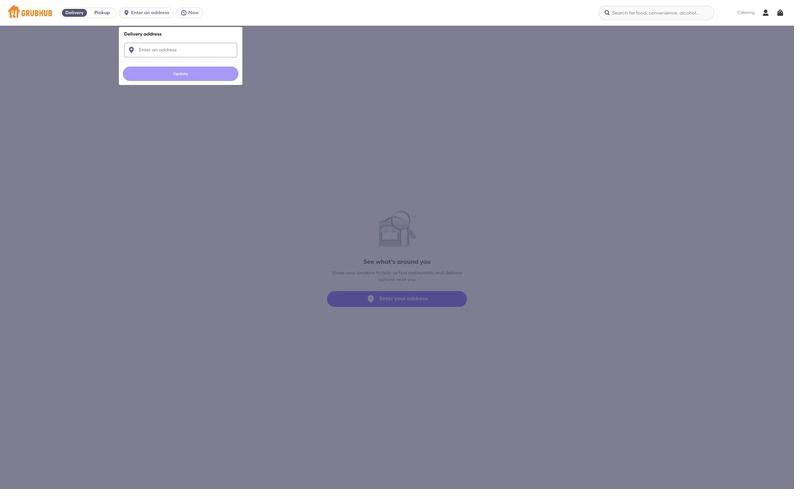 Task type: describe. For each thing, give the bounding box(es) containing it.
address for enter your address
[[407, 296, 428, 302]]

your for enter
[[395, 296, 406, 302]]

delivery for delivery address
[[124, 31, 143, 37]]

update button
[[123, 66, 239, 81]]

svg image for now
[[181, 10, 187, 16]]

update
[[173, 71, 188, 76]]

Enter an address search field
[[124, 43, 237, 57]]

now button
[[176, 8, 206, 18]]

your for share
[[346, 270, 356, 276]]

and
[[435, 270, 444, 276]]

see what's around you
[[364, 258, 431, 266]]

see
[[364, 258, 375, 266]]

around
[[397, 258, 419, 266]]

share your location to help us find restaurants and delivery options near you
[[332, 270, 463, 283]]

0 horizontal spatial svg image
[[128, 46, 135, 54]]

2 horizontal spatial svg image
[[777, 9, 785, 17]]

enter for enter an address
[[131, 10, 143, 15]]

0 vertical spatial svg image
[[604, 10, 611, 16]]

address for enter an address
[[151, 10, 169, 15]]

find
[[399, 270, 408, 276]]

an
[[144, 10, 150, 15]]

restaurants
[[409, 270, 434, 276]]

position icon image
[[366, 294, 376, 304]]

svg image for enter an address
[[123, 10, 130, 16]]

catering button
[[733, 5, 760, 20]]

enter an address button
[[119, 8, 176, 18]]

delivery address
[[124, 31, 162, 37]]

enter your address
[[380, 296, 428, 302]]

main navigation navigation
[[0, 0, 795, 489]]

0 vertical spatial you
[[420, 258, 431, 266]]

near
[[396, 277, 407, 283]]

catering
[[738, 10, 755, 15]]



Task type: vqa. For each thing, say whether or not it's contained in the screenshot.
the leftmost Grubhub plus flag logo
no



Task type: locate. For each thing, give the bounding box(es) containing it.
enter your address button
[[327, 291, 467, 307]]

you up restaurants on the right bottom
[[420, 258, 431, 266]]

enter inside main navigation navigation
[[131, 10, 143, 15]]

0 vertical spatial enter
[[131, 10, 143, 15]]

what's
[[376, 258, 396, 266]]

options
[[379, 277, 395, 283]]

pickup
[[94, 10, 110, 15]]

enter left an
[[131, 10, 143, 15]]

address down restaurants on the right bottom
[[407, 296, 428, 302]]

1 horizontal spatial your
[[395, 296, 406, 302]]

location
[[357, 270, 375, 276]]

1 horizontal spatial svg image
[[604, 10, 611, 16]]

you
[[420, 258, 431, 266], [408, 277, 416, 283]]

enter right position icon
[[380, 296, 393, 302]]

0 horizontal spatial enter
[[131, 10, 143, 15]]

address
[[151, 10, 169, 15], [144, 31, 162, 37], [407, 296, 428, 302]]

to
[[376, 270, 381, 276]]

delivery
[[445, 270, 463, 276]]

svg image inside enter an address button
[[123, 10, 130, 16]]

1 horizontal spatial enter
[[380, 296, 393, 302]]

1 horizontal spatial svg image
[[181, 10, 187, 16]]

you inside share your location to help us find restaurants and delivery options near you
[[408, 277, 416, 283]]

help
[[382, 270, 392, 276]]

svg image
[[604, 10, 611, 16], [128, 46, 135, 54]]

you right near
[[408, 277, 416, 283]]

2 vertical spatial address
[[407, 296, 428, 302]]

delivery button
[[61, 8, 88, 18]]

enter an address
[[131, 10, 169, 15]]

0 horizontal spatial your
[[346, 270, 356, 276]]

now
[[188, 10, 199, 15]]

your down near
[[395, 296, 406, 302]]

your inside share your location to help us find restaurants and delivery options near you
[[346, 270, 356, 276]]

delivery down enter an address button
[[124, 31, 143, 37]]

1 horizontal spatial delivery
[[124, 31, 143, 37]]

0 horizontal spatial delivery
[[65, 10, 84, 15]]

share
[[332, 270, 345, 276]]

delivery for delivery
[[65, 10, 84, 15]]

svg image inside now button
[[181, 10, 187, 16]]

your right share
[[346, 270, 356, 276]]

delivery
[[65, 10, 84, 15], [124, 31, 143, 37]]

svg image
[[777, 9, 785, 17], [123, 10, 130, 16], [181, 10, 187, 16]]

1 vertical spatial enter
[[380, 296, 393, 302]]

delivery inside button
[[65, 10, 84, 15]]

pickup button
[[88, 8, 116, 18]]

0 vertical spatial address
[[151, 10, 169, 15]]

1 vertical spatial svg image
[[128, 46, 135, 54]]

1 horizontal spatial you
[[420, 258, 431, 266]]

0 horizontal spatial you
[[408, 277, 416, 283]]

1 vertical spatial delivery
[[124, 31, 143, 37]]

0 vertical spatial delivery
[[65, 10, 84, 15]]

enter
[[131, 10, 143, 15], [380, 296, 393, 302]]

us
[[393, 270, 398, 276]]

address right an
[[151, 10, 169, 15]]

address down enter an address
[[144, 31, 162, 37]]

1 vertical spatial you
[[408, 277, 416, 283]]

your
[[346, 270, 356, 276], [395, 296, 406, 302]]

enter for enter your address
[[380, 296, 393, 302]]

1 vertical spatial your
[[395, 296, 406, 302]]

0 horizontal spatial svg image
[[123, 10, 130, 16]]

0 vertical spatial your
[[346, 270, 356, 276]]

delivery left 'pickup'
[[65, 10, 84, 15]]

1 vertical spatial address
[[144, 31, 162, 37]]

your inside button
[[395, 296, 406, 302]]



